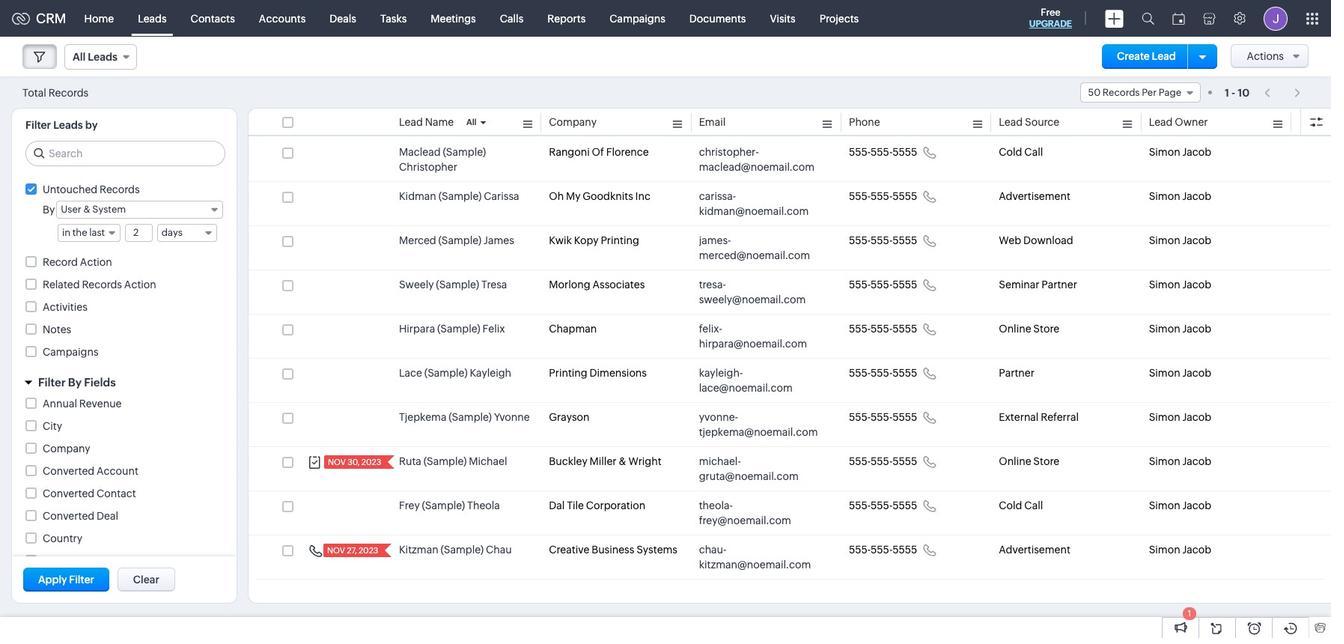 Task type: vqa. For each thing, say whether or not it's contained in the screenshot.


Task type: locate. For each thing, give the bounding box(es) containing it.
all leads
[[73, 51, 117, 63]]

converted for converted account
[[43, 465, 95, 477]]

navigation
[[1258, 82, 1309, 103]]

1 vertical spatial online store
[[999, 455, 1060, 467]]

2 vertical spatial leads
[[53, 119, 83, 131]]

leads link
[[126, 0, 179, 36]]

all right 'name'
[[467, 118, 477, 127]]

frey (sample) theola link
[[399, 498, 500, 513]]

2 555-555-5555 from the top
[[849, 190, 918, 202]]

tasks link
[[368, 0, 419, 36]]

1 jacob from the top
[[1183, 146, 1212, 158]]

1 vertical spatial cold
[[999, 500, 1023, 512]]

simon jacob for carissa- kidman@noemail.com
[[1149, 190, 1212, 202]]

lead left 'name'
[[399, 116, 423, 128]]

4 jacob from the top
[[1183, 279, 1212, 291]]

online store down seminar partner
[[999, 323, 1060, 335]]

9 simon jacob from the top
[[1149, 500, 1212, 512]]

leads right home link
[[138, 12, 167, 24]]

& right miller
[[619, 455, 627, 467]]

1 call from the top
[[1025, 146, 1044, 158]]

(sample) left yvonne
[[449, 411, 492, 423]]

by for filter
[[68, 376, 82, 389]]

0 horizontal spatial &
[[83, 204, 90, 215]]

records for related
[[82, 279, 122, 291]]

3 5555 from the top
[[893, 234, 918, 246]]

5 5555 from the top
[[893, 323, 918, 335]]

2023
[[362, 458, 381, 467], [359, 546, 379, 555]]

simon jacob for chau- kitzman@noemail.com
[[1149, 544, 1212, 556]]

1 vertical spatial leads
[[88, 51, 117, 63]]

apply filter
[[38, 574, 94, 586]]

(sample) inside ruta (sample) michael link
[[424, 455, 467, 467]]

8 simon from the top
[[1149, 455, 1181, 467]]

1 store from the top
[[1034, 323, 1060, 335]]

leads
[[138, 12, 167, 24], [88, 51, 117, 63], [53, 119, 83, 131]]

(sample) for james
[[439, 234, 482, 246]]

2 call from the top
[[1025, 500, 1044, 512]]

online store down external referral
[[999, 455, 1060, 467]]

1 horizontal spatial company
[[549, 116, 597, 128]]

30,
[[348, 458, 360, 467]]

1 vertical spatial printing
[[549, 367, 588, 379]]

2 vertical spatial converted
[[43, 510, 95, 522]]

partner right seminar
[[1042, 279, 1078, 291]]

by right created
[[84, 555, 96, 567]]

1 online store from the top
[[999, 323, 1060, 335]]

store down external referral
[[1034, 455, 1060, 467]]

all up total records
[[73, 51, 86, 63]]

by inside dropdown button
[[68, 376, 82, 389]]

0 vertical spatial 1
[[1225, 87, 1230, 98]]

6 5555 from the top
[[893, 367, 918, 379]]

6 simon jacob from the top
[[1149, 367, 1212, 379]]

felix
[[483, 323, 505, 335]]

untouched records
[[43, 184, 140, 195]]

chapman
[[549, 323, 597, 335]]

business
[[592, 544, 635, 556]]

partner up external
[[999, 367, 1035, 379]]

theola-
[[699, 500, 733, 512]]

5 555-555-5555 from the top
[[849, 323, 918, 335]]

action
[[80, 256, 112, 268], [124, 279, 156, 291]]

all inside field
[[73, 51, 86, 63]]

filter
[[25, 119, 51, 131], [38, 376, 66, 389], [69, 574, 94, 586]]

0 vertical spatial converted
[[43, 465, 95, 477]]

2 cold from the top
[[999, 500, 1023, 512]]

3 simon from the top
[[1149, 234, 1181, 246]]

Search text field
[[26, 142, 225, 166]]

printing up grayson
[[549, 367, 588, 379]]

(sample) left "james"
[[439, 234, 482, 246]]

system
[[92, 204, 126, 215]]

0 vertical spatial online store
[[999, 323, 1060, 335]]

cold call for christopher- maclead@noemail.com
[[999, 146, 1044, 158]]

florence
[[606, 146, 649, 158]]

printing right "kopy"
[[601, 234, 640, 246]]

nov 27, 2023 link
[[324, 544, 380, 557]]

1 vertical spatial partner
[[999, 367, 1035, 379]]

store down seminar partner
[[1034, 323, 1060, 335]]

5 simon from the top
[[1149, 323, 1181, 335]]

& inside user & system 'field'
[[83, 204, 90, 215]]

1 vertical spatial &
[[619, 455, 627, 467]]

10 555-555-5555 from the top
[[849, 544, 918, 556]]

filter by fields
[[38, 376, 116, 389]]

filter inside dropdown button
[[38, 376, 66, 389]]

0 vertical spatial company
[[549, 116, 597, 128]]

(sample) inside tjepkema (sample) yvonne "link"
[[449, 411, 492, 423]]

of
[[592, 146, 604, 158]]

1 horizontal spatial by
[[68, 376, 82, 389]]

profile element
[[1255, 0, 1297, 36]]

2 vertical spatial by
[[84, 555, 96, 567]]

4 555-555-5555 from the top
[[849, 279, 918, 291]]

maclead (sample) christopher link
[[399, 145, 534, 175]]

online down seminar
[[999, 323, 1032, 335]]

(sample) right ruta at the bottom left of page
[[424, 455, 467, 467]]

(sample) inside hirpara (sample) felix link
[[437, 323, 481, 335]]

(sample) left chau
[[441, 544, 484, 556]]

company
[[549, 116, 597, 128], [43, 443, 90, 455]]

apply filter button
[[23, 568, 109, 592]]

morlong
[[549, 279, 591, 291]]

store for felix- hirpara@noemail.com
[[1034, 323, 1060, 335]]

2023 right 30,
[[362, 458, 381, 467]]

1 vertical spatial store
[[1034, 455, 1060, 467]]

0 vertical spatial call
[[1025, 146, 1044, 158]]

(sample) for michael
[[424, 455, 467, 467]]

jacob for felix- hirpara@noemail.com
[[1183, 323, 1212, 335]]

3 simon jacob from the top
[[1149, 234, 1212, 246]]

50 records per page
[[1089, 87, 1182, 98]]

0 horizontal spatial action
[[80, 256, 112, 268]]

8 555-555-5555 from the top
[[849, 455, 918, 467]]

campaigns down notes on the bottom of page
[[43, 346, 99, 358]]

contacts link
[[179, 0, 247, 36]]

1 vertical spatial converted
[[43, 488, 95, 500]]

5 simon jacob from the top
[[1149, 323, 1212, 335]]

2 simon from the top
[[1149, 190, 1181, 202]]

1 vertical spatial call
[[1025, 500, 1044, 512]]

free upgrade
[[1030, 7, 1073, 29]]

nov for kitzman
[[327, 546, 345, 555]]

hirpara (sample) felix link
[[399, 321, 505, 336]]

(sample) inside kidman (sample) carissa link
[[439, 190, 482, 202]]

records inside field
[[1103, 87, 1140, 98]]

2023 for ruta (sample) michael
[[362, 458, 381, 467]]

lead source
[[999, 116, 1060, 128]]

0 vertical spatial cold
[[999, 146, 1023, 158]]

None text field
[[126, 225, 152, 241]]

chau- kitzman@noemail.com link
[[699, 542, 819, 572]]

1 vertical spatial filter
[[38, 376, 66, 389]]

2 cold call from the top
[[999, 500, 1044, 512]]

records left loading icon
[[48, 87, 89, 98]]

1 horizontal spatial campaigns
[[610, 12, 666, 24]]

deals link
[[318, 0, 368, 36]]

(sample) left tresa
[[436, 279, 479, 291]]

9 simon from the top
[[1149, 500, 1181, 512]]

2 vertical spatial filter
[[69, 574, 94, 586]]

city
[[43, 420, 62, 432]]

0 vertical spatial leads
[[138, 12, 167, 24]]

1 vertical spatial all
[[467, 118, 477, 127]]

(sample) left felix
[[437, 323, 481, 335]]

days field
[[157, 224, 217, 242]]

filter down "total"
[[25, 119, 51, 131]]

8 jacob from the top
[[1183, 455, 1212, 467]]

cold call for theola- frey@noemail.com
[[999, 500, 1044, 512]]

loading image
[[91, 91, 98, 96]]

simon jacob
[[1149, 146, 1212, 158], [1149, 190, 1212, 202], [1149, 234, 1212, 246], [1149, 279, 1212, 291], [1149, 323, 1212, 335], [1149, 367, 1212, 379], [1149, 411, 1212, 423], [1149, 455, 1212, 467], [1149, 500, 1212, 512], [1149, 544, 1212, 556]]

3 jacob from the top
[[1183, 234, 1212, 246]]

555-555-5555
[[849, 146, 918, 158], [849, 190, 918, 202], [849, 234, 918, 246], [849, 279, 918, 291], [849, 323, 918, 335], [849, 367, 918, 379], [849, 411, 918, 423], [849, 455, 918, 467], [849, 500, 918, 512], [849, 544, 918, 556]]

filter up "annual"
[[38, 376, 66, 389]]

created
[[43, 555, 82, 567]]

1 vertical spatial company
[[43, 443, 90, 455]]

external referral
[[999, 411, 1079, 423]]

0 horizontal spatial campaigns
[[43, 346, 99, 358]]

7 simon jacob from the top
[[1149, 411, 1212, 423]]

(sample) for chau
[[441, 544, 484, 556]]

all for all
[[467, 118, 477, 127]]

carissa- kidman@noemail.com
[[699, 190, 809, 217]]

(sample) inside sweely (sample) tresa link
[[436, 279, 479, 291]]

maclead@noemail.com
[[699, 161, 815, 173]]

lead for lead owner
[[1149, 116, 1173, 128]]

annual
[[43, 398, 77, 410]]

1 vertical spatial advertisement
[[999, 544, 1071, 556]]

records right 50 at the right
[[1103, 87, 1140, 98]]

1 cold from the top
[[999, 146, 1023, 158]]

(sample) inside maclead (sample) christopher
[[443, 146, 486, 158]]

1 horizontal spatial action
[[124, 279, 156, 291]]

simon for yvonne- tjepkema@noemail.com
[[1149, 411, 1181, 423]]

9 5555 from the top
[[893, 500, 918, 512]]

4 simon from the top
[[1149, 279, 1181, 291]]

simon jacob for theola- frey@noemail.com
[[1149, 500, 1212, 512]]

company up rangoni
[[549, 116, 597, 128]]

advertisement
[[999, 190, 1071, 202], [999, 544, 1071, 556]]

9 jacob from the top
[[1183, 500, 1212, 512]]

5 jacob from the top
[[1183, 323, 1212, 335]]

555-555-5555 for yvonne- tjepkema@noemail.com
[[849, 411, 918, 423]]

simon jacob for kayleigh- lace@noemail.com
[[1149, 367, 1212, 379]]

simon for james- merced@noemail.com
[[1149, 234, 1181, 246]]

10 5555 from the top
[[893, 544, 918, 556]]

6 555-555-5555 from the top
[[849, 367, 918, 379]]

1 vertical spatial 1
[[1188, 609, 1192, 618]]

filter down created by
[[69, 574, 94, 586]]

deals
[[330, 12, 356, 24]]

simon jacob for christopher- maclead@noemail.com
[[1149, 146, 1212, 158]]

(sample) for carissa
[[439, 190, 482, 202]]

2 converted from the top
[[43, 488, 95, 500]]

1 simon jacob from the top
[[1149, 146, 1212, 158]]

rangoni
[[549, 146, 590, 158]]

0 horizontal spatial by
[[43, 204, 55, 216]]

filter leads by
[[25, 119, 98, 131]]

9 555-555-5555 from the top
[[849, 500, 918, 512]]

lace (sample) kayleigh link
[[399, 366, 512, 380]]

nov left 27,
[[327, 546, 345, 555]]

kidman (sample) carissa link
[[399, 189, 519, 204]]

2 horizontal spatial by
[[84, 555, 96, 567]]

0 vertical spatial &
[[83, 204, 90, 215]]

4 5555 from the top
[[893, 279, 918, 291]]

5555 for theola- frey@noemail.com
[[893, 500, 918, 512]]

1 vertical spatial by
[[68, 376, 82, 389]]

2023 right 27,
[[359, 546, 379, 555]]

contact
[[97, 488, 136, 500]]

2 online store from the top
[[999, 455, 1060, 467]]

kitzman@noemail.com
[[699, 559, 811, 571]]

call for theola- frey@noemail.com
[[1025, 500, 1044, 512]]

2 store from the top
[[1034, 455, 1060, 467]]

logo image
[[12, 12, 30, 24]]

0 vertical spatial campaigns
[[610, 12, 666, 24]]

documents link
[[678, 0, 758, 36]]

grayson
[[549, 411, 590, 423]]

nov left 30,
[[328, 458, 346, 467]]

(sample) right 'lace'
[[425, 367, 468, 379]]

1 vertical spatial online
[[999, 455, 1032, 467]]

2 jacob from the top
[[1183, 190, 1212, 202]]

michael
[[469, 455, 507, 467]]

jacob for carissa- kidman@noemail.com
[[1183, 190, 1212, 202]]

campaigns right reports
[[610, 12, 666, 24]]

7 555-555-5555 from the top
[[849, 411, 918, 423]]

oh my goodknits inc
[[549, 190, 651, 202]]

simon jacob for yvonne- tjepkema@noemail.com
[[1149, 411, 1212, 423]]

(sample) down 'name'
[[443, 146, 486, 158]]

simon for felix- hirpara@noemail.com
[[1149, 323, 1181, 335]]

nov for ruta
[[328, 458, 346, 467]]

1 vertical spatial 2023
[[359, 546, 379, 555]]

User & System field
[[56, 201, 223, 219]]

simon jacob for michael- gruta@noemail.com
[[1149, 455, 1212, 467]]

(sample) inside merced (sample) james link
[[439, 234, 482, 246]]

(sample) down maclead (sample) christopher link
[[439, 190, 482, 202]]

1 horizontal spatial leads
[[88, 51, 117, 63]]

1 cold call from the top
[[999, 146, 1044, 158]]

0 vertical spatial action
[[80, 256, 112, 268]]

search image
[[1142, 12, 1155, 25]]

10
[[1238, 87, 1250, 98]]

8 5555 from the top
[[893, 455, 918, 467]]

0 horizontal spatial all
[[73, 51, 86, 63]]

0 vertical spatial advertisement
[[999, 190, 1071, 202]]

(sample) for tresa
[[436, 279, 479, 291]]

1
[[1225, 87, 1230, 98], [1188, 609, 1192, 618]]

simon for michael- gruta@noemail.com
[[1149, 455, 1181, 467]]

lead inside button
[[1152, 50, 1176, 62]]

by left user
[[43, 204, 55, 216]]

systems
[[637, 544, 678, 556]]

sweely (sample) tresa
[[399, 279, 507, 291]]

tresa-
[[699, 279, 726, 291]]

chau
[[486, 544, 512, 556]]

visits link
[[758, 0, 808, 36]]

1 horizontal spatial partner
[[1042, 279, 1078, 291]]

lead left owner
[[1149, 116, 1173, 128]]

records up system
[[100, 184, 140, 195]]

tile
[[567, 500, 584, 512]]

online for felix- hirpara@noemail.com
[[999, 323, 1032, 335]]

company down "city"
[[43, 443, 90, 455]]

row group containing maclead (sample) christopher
[[249, 138, 1332, 580]]

5555 for kayleigh- lace@noemail.com
[[893, 367, 918, 379]]

10 simon from the top
[[1149, 544, 1181, 556]]

7 5555 from the top
[[893, 411, 918, 423]]

lead right create
[[1152, 50, 1176, 62]]

leads left by
[[53, 119, 83, 131]]

my
[[566, 190, 581, 202]]

(sample) for felix
[[437, 323, 481, 335]]

0 vertical spatial cold call
[[999, 146, 1044, 158]]

projects link
[[808, 0, 871, 36]]

5555 for chau- kitzman@noemail.com
[[893, 544, 918, 556]]

simon for christopher- maclead@noemail.com
[[1149, 146, 1181, 158]]

jacob for kayleigh- lace@noemail.com
[[1183, 367, 1212, 379]]

miller
[[590, 455, 617, 467]]

in the last field
[[58, 224, 121, 242]]

(sample) right frey
[[422, 500, 465, 512]]

0 vertical spatial all
[[73, 51, 86, 63]]

1 vertical spatial nov
[[327, 546, 345, 555]]

by for created
[[84, 555, 96, 567]]

activities
[[43, 301, 88, 313]]

leads inside field
[[88, 51, 117, 63]]

cold for christopher- maclead@noemail.com
[[999, 146, 1023, 158]]

7 jacob from the top
[[1183, 411, 1212, 423]]

2 advertisement from the top
[[999, 544, 1071, 556]]

3 converted from the top
[[43, 510, 95, 522]]

1 vertical spatial action
[[124, 279, 156, 291]]

555-555-5555 for michael- gruta@noemail.com
[[849, 455, 918, 467]]

0 vertical spatial filter
[[25, 119, 51, 131]]

converted up the converted deal
[[43, 488, 95, 500]]

row group
[[249, 138, 1332, 580]]

projects
[[820, 12, 859, 24]]

nov 30, 2023
[[328, 458, 381, 467]]

all for all leads
[[73, 51, 86, 63]]

1 for 1
[[1188, 609, 1192, 618]]

1 converted from the top
[[43, 465, 95, 477]]

records down record action
[[82, 279, 122, 291]]

2 5555 from the top
[[893, 190, 918, 202]]

1 vertical spatial campaigns
[[43, 346, 99, 358]]

simon jacob for tresa- sweely@noemail.com
[[1149, 279, 1212, 291]]

christopher- maclead@noemail.com link
[[699, 145, 819, 175]]

1 5555 from the top
[[893, 146, 918, 158]]

0 vertical spatial nov
[[328, 458, 346, 467]]

(sample) inside kitzman (sample) chau link
[[441, 544, 484, 556]]

merced (sample) james
[[399, 234, 514, 246]]

5555 for yvonne- tjepkema@noemail.com
[[893, 411, 918, 423]]

simon jacob for james- merced@noemail.com
[[1149, 234, 1212, 246]]

1 horizontal spatial all
[[467, 118, 477, 127]]

(sample) inside lace (sample) kayleigh link
[[425, 367, 468, 379]]

maclead (sample) christopher
[[399, 146, 486, 173]]

records for untouched
[[100, 184, 140, 195]]

dimensions
[[590, 367, 647, 379]]

phone
[[849, 116, 881, 128]]

0 vertical spatial online
[[999, 323, 1032, 335]]

10 jacob from the top
[[1183, 544, 1212, 556]]

1 555-555-5555 from the top
[[849, 146, 918, 158]]

1 vertical spatial cold call
[[999, 500, 1044, 512]]

kayleigh-
[[699, 367, 743, 379]]

kitzman (sample) chau
[[399, 544, 512, 556]]

1 advertisement from the top
[[999, 190, 1071, 202]]

0 vertical spatial store
[[1034, 323, 1060, 335]]

0 vertical spatial printing
[[601, 234, 640, 246]]

6 simon from the top
[[1149, 367, 1181, 379]]

10 simon jacob from the top
[[1149, 544, 1212, 556]]

555-555-5555 for felix- hirpara@noemail.com
[[849, 323, 918, 335]]

7 simon from the top
[[1149, 411, 1181, 423]]

converted up country
[[43, 510, 95, 522]]

6 jacob from the top
[[1183, 367, 1212, 379]]

leads up loading icon
[[88, 51, 117, 63]]

by up annual revenue
[[68, 376, 82, 389]]

8 simon jacob from the top
[[1149, 455, 1212, 467]]

0 horizontal spatial leads
[[53, 119, 83, 131]]

lace (sample) kayleigh
[[399, 367, 512, 379]]

(sample) for kayleigh
[[425, 367, 468, 379]]

0 vertical spatial 2023
[[362, 458, 381, 467]]

profile image
[[1264, 6, 1288, 30]]

2 online from the top
[[999, 455, 1032, 467]]

1 horizontal spatial 1
[[1225, 87, 1230, 98]]

4 simon jacob from the top
[[1149, 279, 1212, 291]]

lead for lead source
[[999, 116, 1023, 128]]

created by
[[43, 555, 96, 567]]

3 555-555-5555 from the top
[[849, 234, 918, 246]]

converted up the converted contact
[[43, 465, 95, 477]]

(sample) for yvonne
[[449, 411, 492, 423]]

reports link
[[536, 0, 598, 36]]

online down external
[[999, 455, 1032, 467]]

meetings
[[431, 12, 476, 24]]

(sample) inside frey (sample) theola link
[[422, 500, 465, 512]]

simon for kayleigh- lace@noemail.com
[[1149, 367, 1181, 379]]

1 simon from the top
[[1149, 146, 1181, 158]]

1 online from the top
[[999, 323, 1032, 335]]

advertisement for carissa- kidman@noemail.com
[[999, 190, 1071, 202]]

lead left "source"
[[999, 116, 1023, 128]]

0 horizontal spatial 1
[[1188, 609, 1192, 618]]

& right user
[[83, 204, 90, 215]]

2 simon jacob from the top
[[1149, 190, 1212, 202]]

kitzman (sample) chau link
[[399, 542, 512, 557]]



Task type: describe. For each thing, give the bounding box(es) containing it.
online store for felix- hirpara@noemail.com
[[999, 323, 1060, 335]]

call for christopher- maclead@noemail.com
[[1025, 146, 1044, 158]]

simon for tresa- sweely@noemail.com
[[1149, 279, 1181, 291]]

michael- gruta@noemail.com
[[699, 455, 799, 482]]

related records action
[[43, 279, 156, 291]]

accounts link
[[247, 0, 318, 36]]

total records
[[22, 87, 89, 98]]

0 horizontal spatial printing
[[549, 367, 588, 379]]

jacob for james- merced@noemail.com
[[1183, 234, 1212, 246]]

meetings link
[[419, 0, 488, 36]]

actions
[[1247, 50, 1285, 62]]

download
[[1024, 234, 1074, 246]]

search element
[[1133, 0, 1164, 37]]

yvonne- tjepkema@noemail.com link
[[699, 410, 819, 440]]

converted for converted contact
[[43, 488, 95, 500]]

555-555-5555 for theola- frey@noemail.com
[[849, 500, 918, 512]]

records for 50
[[1103, 87, 1140, 98]]

filter for filter by fields
[[38, 376, 66, 389]]

5555 for michael- gruta@noemail.com
[[893, 455, 918, 467]]

555-555-5555 for carissa- kidman@noemail.com
[[849, 190, 918, 202]]

jacob for theola- frey@noemail.com
[[1183, 500, 1212, 512]]

christopher-
[[699, 146, 759, 158]]

lead owner
[[1149, 116, 1209, 128]]

michael-
[[699, 455, 741, 467]]

page
[[1159, 87, 1182, 98]]

leads for all leads
[[88, 51, 117, 63]]

5555 for christopher- maclead@noemail.com
[[893, 146, 918, 158]]

filter for filter leads by
[[25, 119, 51, 131]]

tjepkema@noemail.com
[[699, 426, 818, 438]]

corporation
[[586, 500, 646, 512]]

theola
[[467, 500, 500, 512]]

in
[[62, 227, 71, 238]]

jacob for tresa- sweely@noemail.com
[[1183, 279, 1212, 291]]

nov 30, 2023 link
[[324, 455, 383, 469]]

store for michael- gruta@noemail.com
[[1034, 455, 1060, 467]]

-
[[1232, 87, 1236, 98]]

1 horizontal spatial printing
[[601, 234, 640, 246]]

online store for michael- gruta@noemail.com
[[999, 455, 1060, 467]]

5555 for felix- hirpara@noemail.com
[[893, 323, 918, 335]]

2023 for kitzman (sample) chau
[[359, 546, 379, 555]]

chau-
[[699, 544, 727, 556]]

inc
[[636, 190, 651, 202]]

country
[[43, 533, 82, 545]]

555-555-5555 for kayleigh- lace@noemail.com
[[849, 367, 918, 379]]

0 horizontal spatial partner
[[999, 367, 1035, 379]]

seminar partner
[[999, 279, 1078, 291]]

campaigns inside campaigns link
[[610, 12, 666, 24]]

jacob for yvonne- tjepkema@noemail.com
[[1183, 411, 1212, 423]]

50 Records Per Page field
[[1080, 82, 1201, 103]]

source
[[1025, 116, 1060, 128]]

kidman@noemail.com
[[699, 205, 809, 217]]

yvonne- tjepkema@noemail.com
[[699, 411, 818, 438]]

555-555-5555 for christopher- maclead@noemail.com
[[849, 146, 918, 158]]

lace@noemail.com
[[699, 382, 793, 394]]

ruta (sample) michael
[[399, 455, 507, 467]]

555-555-5555 for chau- kitzman@noemail.com
[[849, 544, 918, 556]]

external
[[999, 411, 1039, 423]]

sweely@noemail.com
[[699, 294, 806, 306]]

lead for lead name
[[399, 116, 423, 128]]

felix- hirpara@noemail.com link
[[699, 321, 819, 351]]

(sample) for christopher
[[443, 146, 486, 158]]

5555 for carissa- kidman@noemail.com
[[893, 190, 918, 202]]

555-555-5555 for james- merced@noemail.com
[[849, 234, 918, 246]]

hirpara@noemail.com
[[699, 338, 808, 350]]

untouched
[[43, 184, 98, 195]]

related
[[43, 279, 80, 291]]

nov 27, 2023
[[327, 546, 379, 555]]

50
[[1089, 87, 1101, 98]]

5555 for james- merced@noemail.com
[[893, 234, 918, 246]]

555-555-5555 for tresa- sweely@noemail.com
[[849, 279, 918, 291]]

christopher
[[399, 161, 458, 173]]

morlong associates
[[549, 279, 645, 291]]

contacts
[[191, 12, 235, 24]]

home
[[84, 12, 114, 24]]

0 vertical spatial partner
[[1042, 279, 1078, 291]]

create menu element
[[1097, 0, 1133, 36]]

calls link
[[488, 0, 536, 36]]

calendar image
[[1173, 12, 1186, 24]]

1 horizontal spatial &
[[619, 455, 627, 467]]

converted for converted deal
[[43, 510, 95, 522]]

filter inside button
[[69, 574, 94, 586]]

jacob for chau- kitzman@noemail.com
[[1183, 544, 1212, 556]]

record action
[[43, 256, 112, 268]]

associates
[[593, 279, 645, 291]]

tresa- sweely@noemail.com link
[[699, 277, 819, 307]]

0 vertical spatial by
[[43, 204, 55, 216]]

converted account
[[43, 465, 138, 477]]

1 for 1 - 10
[[1225, 87, 1230, 98]]

advertisement for chau- kitzman@noemail.com
[[999, 544, 1071, 556]]

owner
[[1175, 116, 1209, 128]]

online for michael- gruta@noemail.com
[[999, 455, 1032, 467]]

tjepkema (sample) yvonne link
[[399, 410, 530, 425]]

tjepkema
[[399, 411, 447, 423]]

All Leads field
[[64, 44, 137, 70]]

ruta (sample) michael link
[[399, 454, 507, 469]]

jacob for michael- gruta@noemail.com
[[1183, 455, 1212, 467]]

records for total
[[48, 87, 89, 98]]

leads for filter leads by
[[53, 119, 83, 131]]

simon for theola- frey@noemail.com
[[1149, 500, 1181, 512]]

buckley miller & wright
[[549, 455, 662, 467]]

calls
[[500, 12, 524, 24]]

yvonne-
[[699, 411, 738, 423]]

merced
[[399, 234, 436, 246]]

converted deal
[[43, 510, 118, 522]]

simon jacob for felix- hirpara@noemail.com
[[1149, 323, 1212, 335]]

documents
[[690, 12, 746, 24]]

home link
[[72, 0, 126, 36]]

5555 for tresa- sweely@noemail.com
[[893, 279, 918, 291]]

kwik kopy printing
[[549, 234, 640, 246]]

tjepkema (sample) yvonne
[[399, 411, 530, 423]]

clear
[[133, 574, 159, 586]]

felix-
[[699, 323, 723, 335]]

carissa- kidman@noemail.com link
[[699, 189, 819, 219]]

carissa
[[484, 190, 519, 202]]

maclead
[[399, 146, 441, 158]]

days
[[162, 227, 183, 238]]

last
[[89, 227, 105, 238]]

account
[[97, 465, 138, 477]]

simon for chau- kitzman@noemail.com
[[1149, 544, 1181, 556]]

christopher- maclead@noemail.com
[[699, 146, 815, 173]]

in the last
[[62, 227, 105, 238]]

by
[[85, 119, 98, 131]]

filter by fields button
[[12, 369, 237, 395]]

kayleigh- lace@noemail.com link
[[699, 366, 819, 395]]

create menu image
[[1106, 9, 1124, 27]]

fields
[[84, 376, 116, 389]]

0 horizontal spatial company
[[43, 443, 90, 455]]

total
[[22, 87, 46, 98]]

2 horizontal spatial leads
[[138, 12, 167, 24]]

reports
[[548, 12, 586, 24]]

kayleigh- lace@noemail.com
[[699, 367, 793, 394]]

cold for theola- frey@noemail.com
[[999, 500, 1023, 512]]

(sample) for theola
[[422, 500, 465, 512]]

simon for carissa- kidman@noemail.com
[[1149, 190, 1181, 202]]

printing dimensions
[[549, 367, 647, 379]]

rangoni of florence
[[549, 146, 649, 158]]

jacob for christopher- maclead@noemail.com
[[1183, 146, 1212, 158]]

campaigns link
[[598, 0, 678, 36]]

kayleigh
[[470, 367, 512, 379]]

per
[[1142, 87, 1157, 98]]



